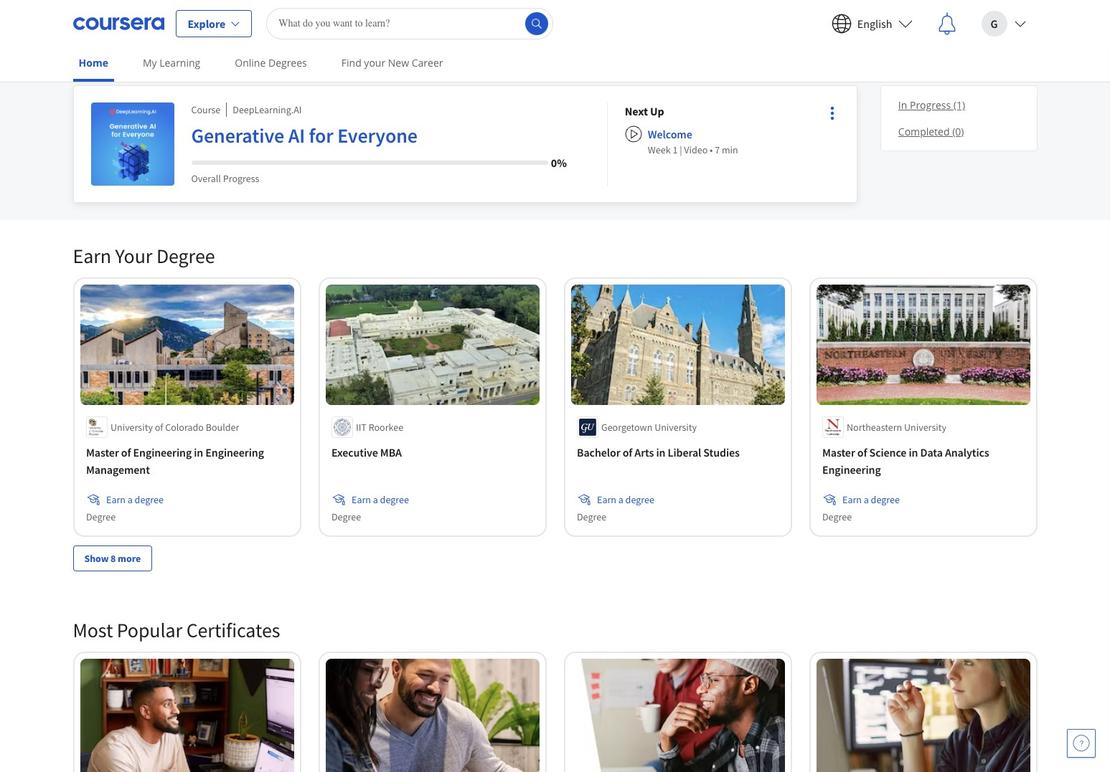 Task type: locate. For each thing, give the bounding box(es) containing it.
2 horizontal spatial engineering
[[822, 463, 881, 477]]

in left data
[[908, 445, 918, 460]]

in inside bachelor of arts in liberal studies link
[[656, 445, 665, 460]]

earn down management on the bottom
[[106, 493, 125, 506]]

new
[[388, 56, 409, 70]]

of for arts
[[622, 445, 632, 460]]

deeplearning.ai
[[233, 103, 302, 116]]

min
[[722, 144, 738, 156]]

degree for master of engineering in engineering management
[[86, 511, 115, 524]]

degree
[[134, 493, 163, 506], [380, 493, 409, 506], [625, 493, 654, 506], [870, 493, 899, 506]]

master up management on the bottom
[[86, 445, 119, 460]]

for
[[309, 123, 333, 149]]

degree
[[156, 243, 215, 269], [86, 511, 115, 524], [331, 511, 361, 524], [577, 511, 606, 524], [822, 511, 851, 524]]

executive mba link
[[331, 444, 533, 461]]

learning
[[159, 56, 200, 70]]

generative ai for everyone
[[191, 123, 418, 149]]

a
[[127, 493, 132, 506], [373, 493, 378, 506], [618, 493, 623, 506], [863, 493, 868, 506]]

in right arts
[[656, 445, 665, 460]]

degree for bachelor of arts in liberal studies
[[577, 511, 606, 524]]

a for master of engineering in engineering management
[[127, 493, 132, 506]]

4 earn a degree from the left
[[842, 493, 899, 506]]

in
[[898, 98, 907, 112]]

2 master from the left
[[822, 445, 855, 460]]

a down bachelor
[[618, 493, 623, 506]]

coursera image
[[73, 12, 164, 35]]

of inside master of engineering in engineering management
[[121, 445, 131, 460]]

None search field
[[266, 8, 553, 39]]

2 horizontal spatial in
[[908, 445, 918, 460]]

earn a degree down arts
[[597, 493, 654, 506]]

1 earn a degree from the left
[[106, 493, 163, 506]]

g button
[[970, 0, 1037, 46]]

engineering down 'boulder'
[[205, 445, 264, 460]]

4 degree from the left
[[870, 493, 899, 506]]

show 8 more
[[84, 552, 141, 565]]

a down management on the bottom
[[127, 493, 132, 506]]

roorkee
[[368, 421, 403, 434]]

university of colorado boulder
[[110, 421, 239, 434]]

home link
[[73, 47, 114, 82]]

my learning link
[[137, 47, 206, 79]]

0 horizontal spatial in
[[194, 445, 203, 460]]

3 earn a degree from the left
[[597, 493, 654, 506]]

university up bachelor of arts in liberal studies link
[[654, 421, 696, 434]]

in
[[194, 445, 203, 460], [656, 445, 665, 460], [908, 445, 918, 460]]

in inside master of science in data analytics engineering
[[908, 445, 918, 460]]

welcome week 1 | video • 7 min
[[648, 127, 738, 156]]

university up management on the bottom
[[110, 421, 152, 434]]

georgetown
[[601, 421, 652, 434]]

earn for master of science in data analytics engineering
[[842, 493, 861, 506]]

2 a from the left
[[373, 493, 378, 506]]

degree down mba
[[380, 493, 409, 506]]

earn your degree collection element
[[64, 220, 1046, 595]]

degree down arts
[[625, 493, 654, 506]]

northeastern
[[846, 421, 902, 434]]

of left colorado
[[154, 421, 163, 434]]

earn
[[73, 243, 111, 269], [106, 493, 125, 506], [351, 493, 371, 506], [597, 493, 616, 506], [842, 493, 861, 506]]

3 in from the left
[[908, 445, 918, 460]]

degree down master of science in data analytics engineering
[[870, 493, 899, 506]]

master of science in data analytics engineering link
[[822, 444, 1024, 478]]

progress right 'overall'
[[223, 172, 259, 185]]

master inside master of science in data analytics engineering
[[822, 445, 855, 460]]

1 degree from the left
[[134, 493, 163, 506]]

colorado
[[165, 421, 203, 434]]

(1)
[[953, 98, 965, 112]]

0 horizontal spatial master
[[86, 445, 119, 460]]

earn a degree down management on the bottom
[[106, 493, 163, 506]]

3 university from the left
[[904, 421, 946, 434]]

more
[[118, 552, 141, 565]]

in progress (1) link
[[893, 92, 1025, 118]]

earn a degree
[[106, 493, 163, 506], [351, 493, 409, 506], [597, 493, 654, 506], [842, 493, 899, 506]]

course
[[191, 103, 221, 116]]

0 horizontal spatial engineering
[[133, 445, 191, 460]]

0 vertical spatial progress
[[910, 98, 951, 112]]

1 master from the left
[[86, 445, 119, 460]]

2 in from the left
[[656, 445, 665, 460]]

week
[[648, 144, 671, 156]]

earn a degree down science
[[842, 493, 899, 506]]

career
[[412, 56, 443, 70]]

progress up completed (0)
[[910, 98, 951, 112]]

in down colorado
[[194, 445, 203, 460]]

0%
[[551, 156, 567, 170]]

engineering inside master of science in data analytics engineering
[[822, 463, 881, 477]]

master inside master of engineering in engineering management
[[86, 445, 119, 460]]

ai
[[288, 123, 305, 149]]

earn a degree for master of engineering in engineering management
[[106, 493, 163, 506]]

executive
[[331, 445, 378, 460]]

most popular certificates collection element
[[64, 595, 1046, 773]]

earn down executive mba
[[351, 493, 371, 506]]

earn a degree for master of science in data analytics engineering
[[842, 493, 899, 506]]

a down master of science in data analytics engineering
[[863, 493, 868, 506]]

master
[[86, 445, 119, 460], [822, 445, 855, 460]]

0 horizontal spatial progress
[[223, 172, 259, 185]]

master of engineering in engineering management link
[[86, 444, 288, 478]]

4 a from the left
[[863, 493, 868, 506]]

next
[[625, 104, 648, 118]]

engineering down university of colorado boulder
[[133, 445, 191, 460]]

show
[[84, 552, 109, 565]]

a down executive mba
[[373, 493, 378, 506]]

2 earn a degree from the left
[[351, 493, 409, 506]]

continue
[[73, 48, 151, 74]]

2 university from the left
[[654, 421, 696, 434]]

1 horizontal spatial university
[[654, 421, 696, 434]]

master of science in data analytics engineering
[[822, 445, 989, 477]]

my learning
[[143, 56, 200, 70]]

of left science
[[857, 445, 867, 460]]

find your new career link
[[336, 47, 449, 79]]

degrees
[[268, 56, 307, 70]]

1 vertical spatial progress
[[223, 172, 259, 185]]

2 horizontal spatial university
[[904, 421, 946, 434]]

earn your degree
[[73, 243, 215, 269]]

university
[[110, 421, 152, 434], [654, 421, 696, 434], [904, 421, 946, 434]]

1 horizontal spatial progress
[[910, 98, 951, 112]]

engineering down science
[[822, 463, 881, 477]]

in progress (1)
[[898, 98, 965, 112]]

university up data
[[904, 421, 946, 434]]

in inside master of engineering in engineering management
[[194, 445, 203, 460]]

3 degree from the left
[[625, 493, 654, 506]]

0 horizontal spatial university
[[110, 421, 152, 434]]

3 a from the left
[[618, 493, 623, 506]]

engineering
[[133, 445, 191, 460], [205, 445, 264, 460], [822, 463, 881, 477]]

of up management on the bottom
[[121, 445, 131, 460]]

degree for executive mba
[[331, 511, 361, 524]]

of
[[154, 421, 163, 434], [121, 445, 131, 460], [622, 445, 632, 460], [857, 445, 867, 460]]

1 horizontal spatial in
[[656, 445, 665, 460]]

of left arts
[[622, 445, 632, 460]]

of inside master of science in data analytics engineering
[[857, 445, 867, 460]]

analytics
[[945, 445, 989, 460]]

1 a from the left
[[127, 493, 132, 506]]

show 8 more button
[[73, 546, 152, 572]]

more option for generative ai for everyone image
[[822, 103, 842, 123]]

2 degree from the left
[[380, 493, 409, 506]]

degree down management on the bottom
[[134, 493, 163, 506]]

master for master of engineering in engineering management
[[86, 445, 119, 460]]

home
[[79, 56, 108, 70]]

master down northeastern
[[822, 445, 855, 460]]

earn a degree down mba
[[351, 493, 409, 506]]

earn down bachelor
[[597, 493, 616, 506]]

of for engineering
[[121, 445, 131, 460]]

earn down master of science in data analytics engineering
[[842, 493, 861, 506]]

1 in from the left
[[194, 445, 203, 460]]

g
[[991, 16, 998, 30]]

degree for master of science in data analytics engineering
[[870, 493, 899, 506]]

1 horizontal spatial master
[[822, 445, 855, 460]]

certificates
[[186, 618, 280, 643]]

progress
[[910, 98, 951, 112], [223, 172, 259, 185]]

video
[[684, 144, 708, 156]]



Task type: vqa. For each thing, say whether or not it's contained in the screenshot.
Earn corresponding to Master of Engineering in Engineering Management
yes



Task type: describe. For each thing, give the bounding box(es) containing it.
(0)
[[952, 125, 964, 138]]

master for master of science in data analytics engineering
[[822, 445, 855, 460]]

earn left the your
[[73, 243, 111, 269]]

|
[[680, 144, 682, 156]]

1 horizontal spatial engineering
[[205, 445, 264, 460]]

1 university from the left
[[110, 421, 152, 434]]

continue learning
[[73, 48, 226, 74]]

•
[[710, 144, 713, 156]]

earn for bachelor of arts in liberal studies
[[597, 493, 616, 506]]

most
[[73, 618, 113, 643]]

welcome
[[648, 127, 692, 141]]

generative ai for everyone link
[[191, 123, 567, 154]]

earn for executive mba
[[351, 493, 371, 506]]

completed (0) link
[[893, 118, 1025, 145]]

degree for executive mba
[[380, 493, 409, 506]]

management
[[86, 463, 150, 477]]

degree for master of engineering in engineering management
[[134, 493, 163, 506]]

learning
[[155, 48, 226, 74]]

my
[[143, 56, 157, 70]]

a for master of science in data analytics engineering
[[863, 493, 868, 506]]

help center image
[[1073, 735, 1090, 753]]

earn a degree for executive mba
[[351, 493, 409, 506]]

in for engineering
[[194, 445, 203, 460]]

a for executive mba
[[373, 493, 378, 506]]

generative
[[191, 123, 284, 149]]

iit
[[356, 421, 366, 434]]

bachelor of arts in liberal studies
[[577, 445, 739, 460]]

1
[[673, 144, 678, 156]]

in for data
[[908, 445, 918, 460]]

executive mba
[[331, 445, 401, 460]]

arts
[[634, 445, 654, 460]]

completed
[[898, 125, 950, 138]]

overall
[[191, 172, 221, 185]]

popular
[[117, 618, 182, 643]]

online degrees link
[[229, 47, 313, 79]]

8
[[111, 552, 116, 565]]

7
[[715, 144, 720, 156]]

up
[[650, 104, 664, 118]]

find
[[341, 56, 361, 70]]

liberal
[[667, 445, 701, 460]]

explore
[[188, 16, 225, 30]]

explore button
[[175, 10, 252, 37]]

your
[[115, 243, 152, 269]]

studies
[[703, 445, 739, 460]]

of for science
[[857, 445, 867, 460]]

in for liberal
[[656, 445, 665, 460]]

northeastern university
[[846, 421, 946, 434]]

university for bachelor
[[654, 421, 696, 434]]

master of engineering in engineering management
[[86, 445, 264, 477]]

progress for in
[[910, 98, 951, 112]]

bachelor
[[577, 445, 620, 460]]

your
[[364, 56, 385, 70]]

everyone
[[337, 123, 418, 149]]

progress for overall
[[223, 172, 259, 185]]

a for bachelor of arts in liberal studies
[[618, 493, 623, 506]]

bachelor of arts in liberal studies link
[[577, 444, 779, 461]]

science
[[869, 445, 906, 460]]

iit roorkee
[[356, 421, 403, 434]]

completed (0)
[[898, 125, 964, 138]]

english
[[857, 16, 892, 30]]

What do you want to learn? text field
[[266, 8, 553, 39]]

english button
[[820, 0, 924, 46]]

earn for master of engineering in engineering management
[[106, 493, 125, 506]]

online degrees
[[235, 56, 307, 70]]

generative ai for everyone image
[[91, 103, 174, 186]]

data
[[920, 445, 942, 460]]

boulder
[[205, 421, 239, 434]]

georgetown university
[[601, 421, 696, 434]]

degree for master of science in data analytics engineering
[[822, 511, 851, 524]]

of for colorado
[[154, 421, 163, 434]]

most popular certificates
[[73, 618, 280, 643]]

overall progress
[[191, 172, 259, 185]]

next up
[[625, 104, 664, 118]]

find your new career
[[341, 56, 443, 70]]

online
[[235, 56, 266, 70]]

earn a degree for bachelor of arts in liberal studies
[[597, 493, 654, 506]]

mba
[[380, 445, 401, 460]]

university for master
[[904, 421, 946, 434]]

degree for bachelor of arts in liberal studies
[[625, 493, 654, 506]]



